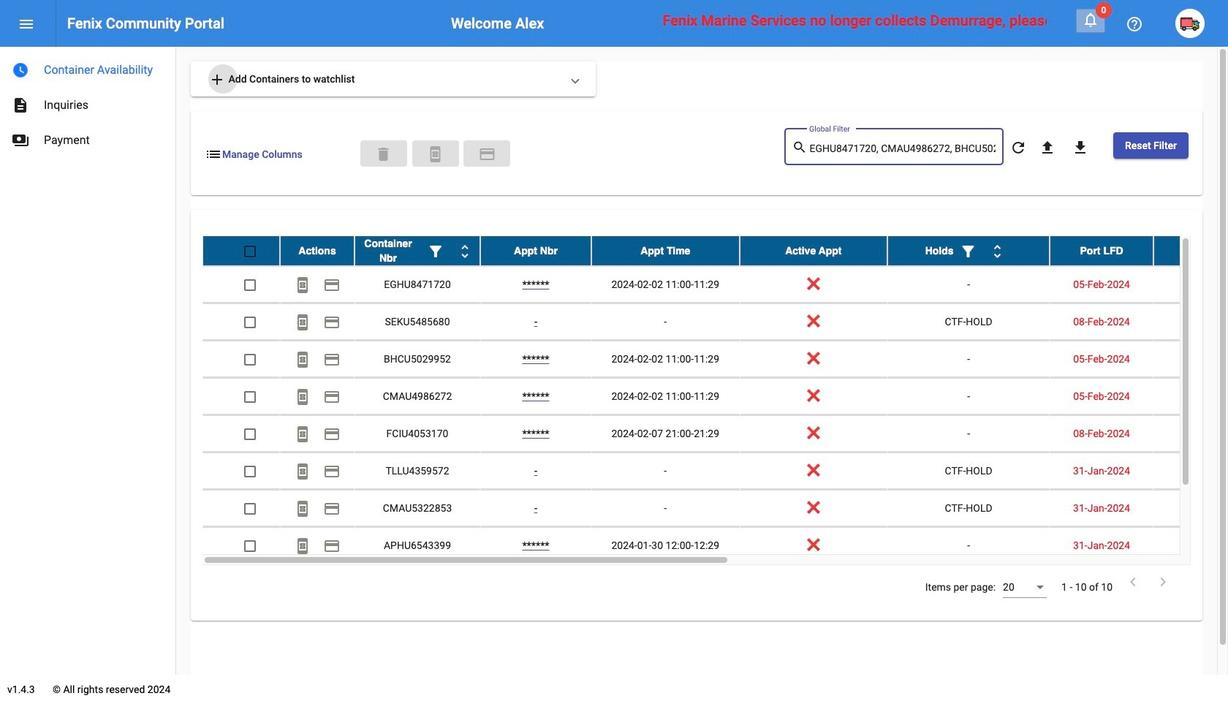 Task type: describe. For each thing, give the bounding box(es) containing it.
3 row from the top
[[203, 303, 1228, 341]]

3 column header from the left
[[480, 236, 592, 265]]

4 column header from the left
[[592, 236, 740, 265]]

cell for eighth row from the bottom of the page
[[1154, 266, 1228, 303]]

5 row from the top
[[203, 378, 1228, 415]]

7 column header from the left
[[1050, 236, 1154, 265]]

cell for third row
[[1154, 303, 1228, 340]]

5 column header from the left
[[740, 236, 888, 265]]

2 row from the top
[[203, 266, 1228, 303]]

1 column header from the left
[[280, 236, 355, 265]]

cell for 5th row from the top
[[1154, 378, 1228, 415]]

delete image
[[375, 145, 392, 163]]

cell for 1st row from the bottom of the page
[[1154, 527, 1228, 564]]

cell for 2nd row from the bottom of the page
[[1154, 490, 1228, 527]]

6 column header from the left
[[888, 236, 1050, 265]]



Task type: locate. For each thing, give the bounding box(es) containing it.
no color image
[[18, 16, 35, 33], [1126, 16, 1144, 33], [12, 61, 29, 79], [208, 71, 226, 89], [12, 132, 29, 149], [792, 139, 810, 156], [1039, 139, 1057, 157], [1072, 139, 1089, 157], [205, 145, 222, 163], [427, 243, 445, 261], [294, 277, 311, 294], [323, 277, 341, 294], [294, 426, 311, 443], [323, 426, 341, 443], [294, 463, 311, 481], [323, 500, 341, 518], [323, 538, 341, 555]]

1 cell from the top
[[1154, 266, 1228, 303]]

4 row from the top
[[203, 341, 1228, 378]]

8 cell from the top
[[1154, 527, 1228, 564]]

8 column header from the left
[[1154, 236, 1228, 265]]

no color image
[[1082, 11, 1100, 29], [12, 97, 29, 114], [1010, 139, 1027, 157], [427, 145, 444, 163], [479, 145, 496, 163], [456, 243, 474, 261], [960, 243, 977, 261], [989, 243, 1007, 261], [294, 314, 311, 331], [323, 314, 341, 331], [294, 351, 311, 369], [323, 351, 341, 369], [294, 389, 311, 406], [323, 389, 341, 406], [323, 463, 341, 481], [294, 500, 311, 518], [294, 538, 311, 555], [1125, 573, 1142, 591], [1155, 573, 1172, 591]]

grid
[[203, 236, 1228, 565]]

7 row from the top
[[203, 453, 1228, 490]]

6 row from the top
[[203, 415, 1228, 453]]

column header
[[280, 236, 355, 265], [355, 236, 480, 265], [480, 236, 592, 265], [592, 236, 740, 265], [740, 236, 888, 265], [888, 236, 1050, 265], [1050, 236, 1154, 265], [1154, 236, 1228, 265]]

cell
[[1154, 266, 1228, 303], [1154, 303, 1228, 340], [1154, 341, 1228, 377], [1154, 378, 1228, 415], [1154, 415, 1228, 452], [1154, 453, 1228, 489], [1154, 490, 1228, 527], [1154, 527, 1228, 564]]

5 cell from the top
[[1154, 415, 1228, 452]]

cell for 7th row
[[1154, 453, 1228, 489]]

cell for 4th row from the top of the page
[[1154, 341, 1228, 377]]

4 cell from the top
[[1154, 378, 1228, 415]]

8 row from the top
[[203, 490, 1228, 527]]

cell for sixth row
[[1154, 415, 1228, 452]]

3 cell from the top
[[1154, 341, 1228, 377]]

no color image inside column header
[[427, 243, 445, 261]]

2 cell from the top
[[1154, 303, 1228, 340]]

9 row from the top
[[203, 527, 1228, 565]]

6 cell from the top
[[1154, 453, 1228, 489]]

7 cell from the top
[[1154, 490, 1228, 527]]

Global Watchlist Filter field
[[810, 143, 996, 155]]

2 column header from the left
[[355, 236, 480, 265]]

1 row from the top
[[203, 236, 1228, 266]]

navigation
[[0, 47, 175, 158]]

row
[[203, 236, 1228, 266], [203, 266, 1228, 303], [203, 303, 1228, 341], [203, 341, 1228, 378], [203, 378, 1228, 415], [203, 415, 1228, 453], [203, 453, 1228, 490], [203, 490, 1228, 527], [203, 527, 1228, 565]]



Task type: vqa. For each thing, say whether or not it's contained in the screenshot.
2nd the 11- from the bottom
no



